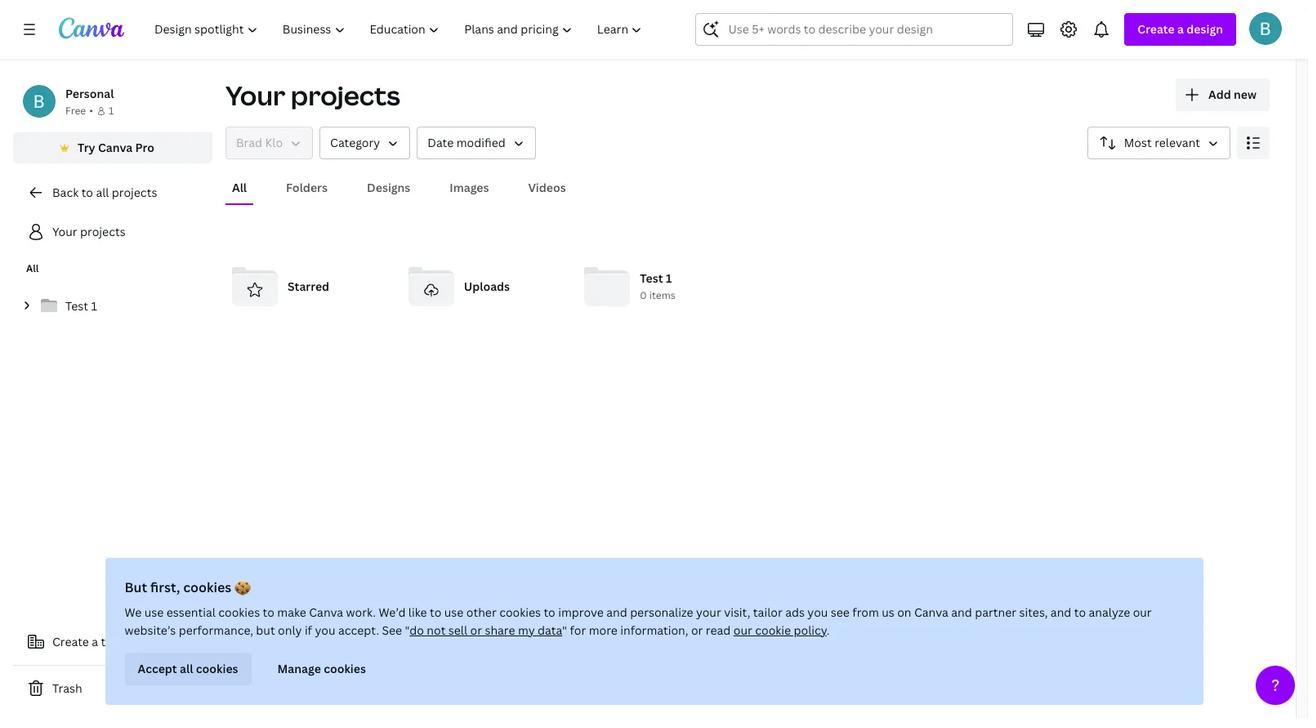 Task type: locate. For each thing, give the bounding box(es) containing it.
a left the team on the left of the page
[[92, 634, 98, 650]]

"
[[405, 623, 410, 638], [563, 623, 567, 638]]

my
[[518, 623, 535, 638]]

and right sites,
[[1051, 605, 1072, 620]]

2 horizontal spatial canva
[[915, 605, 949, 620]]

test inside test 1 0 items
[[640, 271, 663, 286]]

add new button
[[1176, 78, 1270, 111]]

2 horizontal spatial 1
[[666, 271, 672, 286]]

accept
[[138, 661, 177, 677]]

1 vertical spatial a
[[92, 634, 98, 650]]

your projects link
[[13, 216, 213, 249]]

1 horizontal spatial our
[[1134, 605, 1152, 620]]

0 horizontal spatial 1
[[91, 298, 97, 314]]

partner
[[975, 605, 1017, 620]]

0 horizontal spatial all
[[96, 185, 109, 200]]

0 vertical spatial test
[[640, 271, 663, 286]]

1 vertical spatial your
[[52, 224, 77, 240]]

personal
[[65, 86, 114, 101]]

manage
[[278, 661, 321, 677]]

1 vertical spatial all
[[180, 661, 193, 677]]

all
[[232, 180, 247, 195], [26, 262, 39, 275]]

1 horizontal spatial use
[[445, 605, 464, 620]]

1 horizontal spatial all
[[232, 180, 247, 195]]

test inside test 1 link
[[65, 298, 88, 314]]

your up brad klo
[[226, 78, 286, 113]]

all right back
[[96, 185, 109, 200]]

.
[[827, 623, 830, 638]]

None search field
[[696, 13, 1014, 46]]

create left the team on the left of the page
[[52, 634, 89, 650]]

trash link
[[13, 673, 213, 705]]

your
[[696, 605, 722, 620]]

more
[[589, 623, 618, 638]]

🍪
[[235, 579, 251, 597]]

performance,
[[179, 623, 253, 638]]

images
[[450, 180, 489, 195]]

1 up items
[[666, 271, 672, 286]]

0 horizontal spatial create
[[52, 634, 89, 650]]

1 " from the left
[[405, 623, 410, 638]]

1 vertical spatial 1
[[666, 271, 672, 286]]

test for test 1 0 items
[[640, 271, 663, 286]]

0 horizontal spatial a
[[92, 634, 98, 650]]

but first, cookies 🍪 dialog
[[105, 558, 1204, 705]]

use up website's
[[145, 605, 164, 620]]

our down visit,
[[734, 623, 753, 638]]

1 and from the left
[[607, 605, 628, 620]]

1 horizontal spatial test
[[640, 271, 663, 286]]

see
[[831, 605, 850, 620]]

0 vertical spatial our
[[1134, 605, 1152, 620]]

1 horizontal spatial a
[[1178, 21, 1184, 37]]

1 vertical spatial your projects
[[52, 224, 126, 240]]

Sort by button
[[1088, 127, 1231, 159]]

1 vertical spatial our
[[734, 623, 753, 638]]

data
[[538, 623, 563, 638]]

and left partner
[[952, 605, 973, 620]]

your projects down back to all projects at the left top of the page
[[52, 224, 126, 240]]

1
[[109, 104, 114, 118], [666, 271, 672, 286], [91, 298, 97, 314]]

2 " from the left
[[563, 623, 567, 638]]

to
[[81, 185, 93, 200], [263, 605, 275, 620], [430, 605, 442, 620], [544, 605, 556, 620], [1075, 605, 1086, 620]]

0 horizontal spatial "
[[405, 623, 410, 638]]

0 vertical spatial a
[[1178, 21, 1184, 37]]

projects up your projects link at the left of page
[[112, 185, 157, 200]]

Search search field
[[729, 14, 981, 45]]

1 for test 1 0 items
[[666, 271, 672, 286]]

or right sell at the bottom left of page
[[470, 623, 482, 638]]

you
[[808, 605, 828, 620], [315, 623, 336, 638]]

canva right try at the top
[[98, 140, 133, 155]]

1 horizontal spatial or
[[692, 623, 703, 638]]

your down back
[[52, 224, 77, 240]]

0 vertical spatial your projects
[[226, 78, 400, 113]]

create inside create a team 'button'
[[52, 634, 89, 650]]

2 vertical spatial 1
[[91, 298, 97, 314]]

1 inside test 1 0 items
[[666, 271, 672, 286]]

" inside we use essential cookies to make canva work. we'd like to use other cookies to improve and personalize your visit, tailor ads you see from us on canva and partner sites, and to analyze our website's performance, but only if you accept. see "
[[405, 623, 410, 638]]

starred link
[[226, 258, 389, 316]]

1 horizontal spatial all
[[180, 661, 193, 677]]

2 and from the left
[[952, 605, 973, 620]]

information,
[[621, 623, 689, 638]]

2 horizontal spatial and
[[1051, 605, 1072, 620]]

0 horizontal spatial all
[[26, 262, 39, 275]]

a inside 'button'
[[92, 634, 98, 650]]

0 vertical spatial projects
[[291, 78, 400, 113]]

1 horizontal spatial "
[[563, 623, 567, 638]]

work.
[[346, 605, 376, 620]]

a for design
[[1178, 21, 1184, 37]]

create a team button
[[13, 626, 213, 659]]

0 horizontal spatial use
[[145, 605, 164, 620]]

most
[[1125, 135, 1152, 150]]

1 for test 1
[[91, 298, 97, 314]]

1 horizontal spatial 1
[[109, 104, 114, 118]]

from
[[853, 605, 879, 620]]

0 vertical spatial your
[[226, 78, 286, 113]]

accept all cookies
[[138, 661, 238, 677]]

do not sell or share my data link
[[410, 623, 563, 638]]

1 right the •
[[109, 104, 114, 118]]

canva up if
[[309, 605, 343, 620]]

1 vertical spatial create
[[52, 634, 89, 650]]

our cookie policy link
[[734, 623, 827, 638]]

analyze
[[1089, 605, 1131, 620]]

visit,
[[724, 605, 751, 620]]

use up sell at the bottom left of page
[[445, 605, 464, 620]]

create a design
[[1138, 21, 1224, 37]]

cookies up my
[[500, 605, 541, 620]]

1 vertical spatial all
[[26, 262, 39, 275]]

0 horizontal spatial your
[[52, 224, 77, 240]]

a left design
[[1178, 21, 1184, 37]]

your inside your projects link
[[52, 224, 77, 240]]

0 vertical spatial 1
[[109, 104, 114, 118]]

1 horizontal spatial your
[[226, 78, 286, 113]]

you right if
[[315, 623, 336, 638]]

0 horizontal spatial and
[[607, 605, 628, 620]]

1 vertical spatial test
[[65, 298, 88, 314]]

cookies
[[183, 579, 232, 597], [218, 605, 260, 620], [500, 605, 541, 620], [196, 661, 238, 677], [324, 661, 366, 677]]

1 horizontal spatial create
[[1138, 21, 1175, 37]]

or left the read
[[692, 623, 703, 638]]

your projects up klo
[[226, 78, 400, 113]]

and
[[607, 605, 628, 620], [952, 605, 973, 620], [1051, 605, 1072, 620]]

1 down your projects link at the left of page
[[91, 298, 97, 314]]

cookies down performance,
[[196, 661, 238, 677]]

our
[[1134, 605, 1152, 620], [734, 623, 753, 638]]

a
[[1178, 21, 1184, 37], [92, 634, 98, 650]]

folders button
[[280, 172, 334, 204]]

0 horizontal spatial canva
[[98, 140, 133, 155]]

to up data
[[544, 605, 556, 620]]

first,
[[150, 579, 180, 597]]

0 horizontal spatial our
[[734, 623, 753, 638]]

1 use from the left
[[145, 605, 164, 620]]

0 vertical spatial you
[[808, 605, 828, 620]]

but first, cookies 🍪
[[125, 579, 251, 597]]

test for test 1
[[65, 298, 88, 314]]

a inside dropdown button
[[1178, 21, 1184, 37]]

read
[[706, 623, 731, 638]]

you up policy
[[808, 605, 828, 620]]

" right see
[[405, 623, 410, 638]]

create left design
[[1138, 21, 1175, 37]]

we'd
[[379, 605, 406, 620]]

0 vertical spatial all
[[96, 185, 109, 200]]

all right the accept on the bottom left
[[180, 661, 193, 677]]

1 vertical spatial projects
[[112, 185, 157, 200]]

0 vertical spatial all
[[232, 180, 247, 195]]

create for create a team
[[52, 634, 89, 650]]

and up do not sell or share my data " for more information, or read our cookie policy . at the bottom of the page
[[607, 605, 628, 620]]

2 use from the left
[[445, 605, 464, 620]]

create
[[1138, 21, 1175, 37], [52, 634, 89, 650]]

create inside create a design dropdown button
[[1138, 21, 1175, 37]]

0 horizontal spatial or
[[470, 623, 482, 638]]

projects up category
[[291, 78, 400, 113]]

modified
[[457, 135, 506, 150]]

top level navigation element
[[144, 13, 657, 46]]

0 horizontal spatial test
[[65, 298, 88, 314]]

Owner button
[[226, 127, 313, 159]]

2 vertical spatial projects
[[80, 224, 126, 240]]

our right analyze
[[1134, 605, 1152, 620]]

or
[[470, 623, 482, 638], [692, 623, 703, 638]]

uploads link
[[402, 258, 565, 316]]

0 vertical spatial create
[[1138, 21, 1175, 37]]

cookies down accept.
[[324, 661, 366, 677]]

1 horizontal spatial and
[[952, 605, 973, 620]]

Date modified button
[[417, 127, 536, 159]]

canva right on in the bottom of the page
[[915, 605, 949, 620]]

" left for
[[563, 623, 567, 638]]

projects down back to all projects at the left top of the page
[[80, 224, 126, 240]]

0 horizontal spatial you
[[315, 623, 336, 638]]

team
[[101, 634, 129, 650]]

do not sell or share my data " for more information, or read our cookie policy .
[[410, 623, 830, 638]]

personalize
[[630, 605, 694, 620]]

1 vertical spatial you
[[315, 623, 336, 638]]

on
[[898, 605, 912, 620]]



Task type: vqa. For each thing, say whether or not it's contained in the screenshot.
Klo
yes



Task type: describe. For each thing, give the bounding box(es) containing it.
designs button
[[361, 172, 417, 204]]

folders
[[286, 180, 328, 195]]

make
[[277, 605, 306, 620]]

1 or from the left
[[470, 623, 482, 638]]

only
[[278, 623, 302, 638]]

accept all cookies button
[[125, 653, 251, 686]]

cookies inside button
[[324, 661, 366, 677]]

back to all projects link
[[13, 177, 213, 209]]

try
[[78, 140, 95, 155]]

add
[[1209, 87, 1232, 102]]

like
[[409, 605, 427, 620]]

we use essential cookies to make canva work. we'd like to use other cookies to improve and personalize your visit, tailor ads you see from us on canva and partner sites, and to analyze our website's performance, but only if you accept. see "
[[125, 605, 1152, 638]]

category
[[330, 135, 380, 150]]

create a design button
[[1125, 13, 1237, 46]]

test 1
[[65, 298, 97, 314]]

try canva pro button
[[13, 132, 213, 163]]

most relevant
[[1125, 135, 1201, 150]]

1 horizontal spatial canva
[[309, 605, 343, 620]]

Category button
[[320, 127, 411, 159]]

manage cookies
[[278, 661, 366, 677]]

policy
[[794, 623, 827, 638]]

relevant
[[1155, 135, 1201, 150]]

1 horizontal spatial your projects
[[226, 78, 400, 113]]

•
[[89, 104, 93, 118]]

date
[[428, 135, 454, 150]]

new
[[1234, 87, 1257, 102]]

items
[[650, 289, 676, 303]]

videos button
[[522, 172, 573, 204]]

to up but
[[263, 605, 275, 620]]

all button
[[226, 172, 253, 204]]

date modified
[[428, 135, 506, 150]]

share
[[485, 623, 515, 638]]

uploads
[[464, 279, 510, 294]]

manage cookies button
[[264, 653, 379, 686]]

design
[[1187, 21, 1224, 37]]

back to all projects
[[52, 185, 157, 200]]

to right back
[[81, 185, 93, 200]]

all inside button
[[180, 661, 193, 677]]

images button
[[443, 172, 496, 204]]

free
[[65, 104, 86, 118]]

website's
[[125, 623, 176, 638]]

improve
[[558, 605, 604, 620]]

create for create a design
[[1138, 21, 1175, 37]]

2 or from the left
[[692, 623, 703, 638]]

test 1 link
[[13, 289, 213, 324]]

sites,
[[1020, 605, 1048, 620]]

do
[[410, 623, 424, 638]]

pro
[[135, 140, 154, 155]]

0
[[640, 289, 647, 303]]

our inside we use essential cookies to make canva work. we'd like to use other cookies to improve and personalize your visit, tailor ads you see from us on canva and partner sites, and to analyze our website's performance, but only if you accept. see "
[[1134, 605, 1152, 620]]

but
[[256, 623, 275, 638]]

not
[[427, 623, 446, 638]]

cookies up essential
[[183, 579, 232, 597]]

klo
[[265, 135, 283, 150]]

cookie
[[756, 623, 791, 638]]

we
[[125, 605, 142, 620]]

add new
[[1209, 87, 1257, 102]]

accept.
[[338, 623, 379, 638]]

back
[[52, 185, 79, 200]]

brad klo
[[236, 135, 283, 150]]

canva inside button
[[98, 140, 133, 155]]

tailor
[[754, 605, 783, 620]]

test 1 0 items
[[640, 271, 676, 303]]

other
[[467, 605, 497, 620]]

cookies inside button
[[196, 661, 238, 677]]

3 and from the left
[[1051, 605, 1072, 620]]

ads
[[786, 605, 805, 620]]

trash
[[52, 681, 82, 696]]

free •
[[65, 104, 93, 118]]

sell
[[449, 623, 468, 638]]

1 horizontal spatial you
[[808, 605, 828, 620]]

essential
[[167, 605, 216, 620]]

all inside "button"
[[232, 180, 247, 195]]

a for team
[[92, 634, 98, 650]]

starred
[[288, 279, 330, 294]]

videos
[[528, 180, 566, 195]]

to right like
[[430, 605, 442, 620]]

create a team
[[52, 634, 129, 650]]

designs
[[367, 180, 411, 195]]

to left analyze
[[1075, 605, 1086, 620]]

if
[[305, 623, 312, 638]]

see
[[382, 623, 402, 638]]

but
[[125, 579, 147, 597]]

brad
[[236, 135, 262, 150]]

us
[[882, 605, 895, 620]]

cookies down 🍪
[[218, 605, 260, 620]]

0 horizontal spatial your projects
[[52, 224, 126, 240]]

brad klo image
[[1250, 12, 1283, 45]]

try canva pro
[[78, 140, 154, 155]]

for
[[570, 623, 586, 638]]



